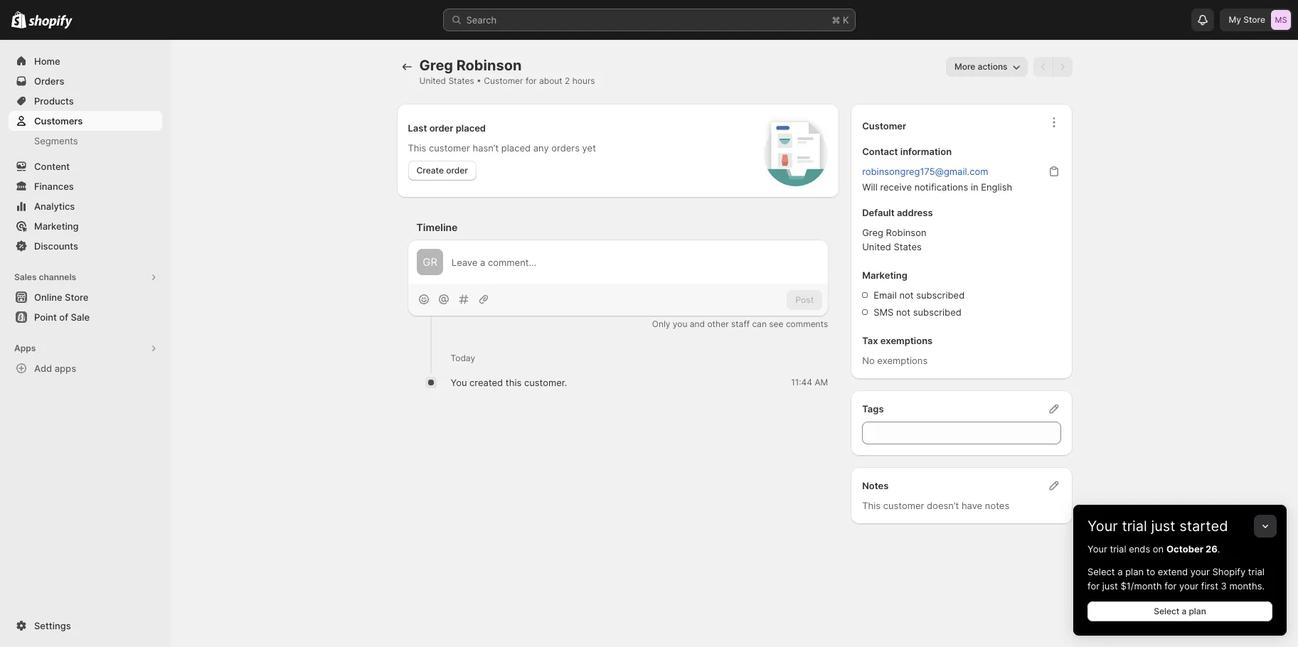 Task type: vqa. For each thing, say whether or not it's contained in the screenshot.
Save button
no



Task type: locate. For each thing, give the bounding box(es) containing it.
robinson down 'default address'
[[886, 227, 927, 238]]

united left •
[[420, 75, 446, 86]]

united inside greg robinson united states
[[863, 241, 892, 253]]

1 horizontal spatial robinson
[[886, 227, 927, 238]]

0 horizontal spatial this
[[408, 142, 427, 154]]

your up your trial ends on october 26 . at the right bottom of the page
[[1088, 518, 1119, 535]]

states for greg robinson united states
[[894, 241, 922, 253]]

add apps
[[34, 363, 76, 374]]

1 vertical spatial subscribed
[[914, 307, 962, 318]]

customers
[[34, 115, 83, 127]]

today
[[451, 353, 475, 364]]

apps
[[55, 363, 76, 374]]

trial for ends
[[1111, 544, 1127, 555]]

content link
[[9, 157, 162, 177]]

1 horizontal spatial greg
[[863, 227, 884, 238]]

0 vertical spatial customer
[[429, 142, 470, 154]]

0 horizontal spatial store
[[65, 292, 89, 303]]

1 horizontal spatial for
[[1088, 581, 1100, 592]]

0 horizontal spatial plan
[[1126, 567, 1144, 578]]

exemptions
[[881, 335, 933, 347], [878, 355, 928, 367]]

your inside your trial just started element
[[1088, 544, 1108, 555]]

this
[[506, 377, 522, 389]]

k
[[843, 14, 849, 26]]

create order button
[[408, 161, 477, 181]]

avatar with initials g r image
[[417, 249, 443, 276]]

•
[[477, 75, 482, 86]]

ends
[[1130, 544, 1151, 555]]

order for create
[[446, 165, 468, 176]]

your left first
[[1180, 581, 1199, 592]]

0 vertical spatial marketing
[[34, 221, 79, 232]]

1 vertical spatial customer
[[863, 120, 907, 132]]

robinsongreg175@gmail.com button
[[854, 162, 997, 181]]

a up the $1/month at bottom right
[[1118, 567, 1123, 578]]

a
[[1118, 567, 1123, 578], [1182, 606, 1187, 617]]

store for my store
[[1244, 14, 1266, 25]]

0 horizontal spatial customer
[[484, 75, 523, 86]]

sales channels button
[[9, 268, 162, 288]]

1 vertical spatial select
[[1155, 606, 1180, 617]]

⌘
[[832, 14, 841, 26]]

0 vertical spatial not
[[900, 290, 914, 301]]

1 vertical spatial customer
[[884, 500, 925, 512]]

greg inside greg robinson united states
[[863, 227, 884, 238]]

1 vertical spatial your
[[1088, 544, 1108, 555]]

0 horizontal spatial united
[[420, 75, 446, 86]]

exemptions down tax exemptions
[[878, 355, 928, 367]]

states down address
[[894, 241, 922, 253]]

segments
[[34, 135, 78, 147]]

greg up last order placed on the left top
[[420, 57, 453, 74]]

0 horizontal spatial just
[[1103, 581, 1119, 592]]

orders link
[[9, 71, 162, 91]]

last
[[408, 122, 427, 134]]

states left •
[[449, 75, 475, 86]]

0 horizontal spatial states
[[449, 75, 475, 86]]

1 vertical spatial this
[[863, 500, 881, 512]]

marketing up discounts
[[34, 221, 79, 232]]

0 horizontal spatial marketing
[[34, 221, 79, 232]]

order right create
[[446, 165, 468, 176]]

26
[[1206, 544, 1218, 555]]

plan
[[1126, 567, 1144, 578], [1190, 606, 1207, 617]]

for inside greg robinson united states • customer for about 2 hours
[[526, 75, 537, 86]]

post
[[796, 295, 814, 305]]

1 vertical spatial states
[[894, 241, 922, 253]]

1 horizontal spatial placed
[[502, 142, 531, 154]]

order inside 'button'
[[446, 165, 468, 176]]

0 horizontal spatial select
[[1088, 567, 1116, 578]]

1 horizontal spatial plan
[[1190, 606, 1207, 617]]

1 vertical spatial your
[[1180, 581, 1199, 592]]

order
[[430, 122, 454, 134], [446, 165, 468, 176]]

trial inside dropdown button
[[1123, 518, 1148, 535]]

just inside the select a plan to extend your shopify trial for just $1/month for your first 3 months.
[[1103, 581, 1119, 592]]

greg down default
[[863, 227, 884, 238]]

exemptions up no exemptions
[[881, 335, 933, 347]]

customer inside greg robinson united states • customer for about 2 hours
[[484, 75, 523, 86]]

1 vertical spatial just
[[1103, 581, 1119, 592]]

states inside greg robinson united states
[[894, 241, 922, 253]]

for left the $1/month at bottom right
[[1088, 581, 1100, 592]]

Leave a comment... text field
[[452, 255, 820, 269]]

robinson for greg robinson united states • customer for about 2 hours
[[457, 57, 522, 74]]

2 your from the top
[[1088, 544, 1108, 555]]

marketing
[[34, 221, 79, 232], [863, 270, 908, 281]]

customer up contact
[[863, 120, 907, 132]]

this for this customer hasn't placed any orders yet
[[408, 142, 427, 154]]

1 vertical spatial a
[[1182, 606, 1187, 617]]

0 vertical spatial trial
[[1123, 518, 1148, 535]]

united
[[420, 75, 446, 86], [863, 241, 892, 253]]

a inside the select a plan to extend your shopify trial for just $1/month for your first 3 months.
[[1118, 567, 1123, 578]]

products link
[[9, 91, 162, 111]]

previous image
[[1037, 60, 1051, 74]]

this down notes
[[863, 500, 881, 512]]

not right "sms"
[[897, 307, 911, 318]]

customer
[[429, 142, 470, 154], [884, 500, 925, 512]]

apps
[[14, 343, 36, 354]]

just up on
[[1152, 518, 1176, 535]]

trial for just
[[1123, 518, 1148, 535]]

see
[[770, 319, 784, 330]]

1 vertical spatial trial
[[1111, 544, 1127, 555]]

1 horizontal spatial united
[[863, 241, 892, 253]]

1 horizontal spatial marketing
[[863, 270, 908, 281]]

0 vertical spatial your
[[1088, 518, 1119, 535]]

greg inside greg robinson united states • customer for about 2 hours
[[420, 57, 453, 74]]

11:44
[[792, 377, 813, 388]]

trial up 'ends'
[[1123, 518, 1148, 535]]

0 horizontal spatial customer
[[429, 142, 470, 154]]

1 horizontal spatial select
[[1155, 606, 1180, 617]]

exemptions for no exemptions
[[878, 355, 928, 367]]

1 vertical spatial robinson
[[886, 227, 927, 238]]

0 vertical spatial order
[[430, 122, 454, 134]]

1 horizontal spatial a
[[1182, 606, 1187, 617]]

1 horizontal spatial states
[[894, 241, 922, 253]]

online
[[34, 292, 62, 303]]

1 vertical spatial not
[[897, 307, 911, 318]]

plan for select a plan
[[1190, 606, 1207, 617]]

point of sale link
[[9, 307, 162, 327]]

default
[[863, 207, 895, 218]]

11:44 am
[[792, 377, 829, 388]]

online store button
[[0, 288, 171, 307]]

for
[[526, 75, 537, 86], [1088, 581, 1100, 592], [1165, 581, 1177, 592]]

in
[[971, 181, 979, 193]]

0 vertical spatial robinson
[[457, 57, 522, 74]]

1 vertical spatial greg
[[863, 227, 884, 238]]

timeline
[[417, 221, 458, 233]]

your left 'ends'
[[1088, 544, 1108, 555]]

1 horizontal spatial customer
[[863, 120, 907, 132]]

0 vertical spatial plan
[[1126, 567, 1144, 578]]

robinson inside greg robinson united states • customer for about 2 hours
[[457, 57, 522, 74]]

store right my
[[1244, 14, 1266, 25]]

0 vertical spatial placed
[[456, 122, 486, 134]]

analytics
[[34, 201, 75, 212]]

greg
[[420, 57, 453, 74], [863, 227, 884, 238]]

your for your trial just started
[[1088, 518, 1119, 535]]

for down extend
[[1165, 581, 1177, 592]]

select inside the select a plan to extend your shopify trial for just $1/month for your first 3 months.
[[1088, 567, 1116, 578]]

store inside button
[[65, 292, 89, 303]]

english
[[982, 181, 1013, 193]]

your trial just started button
[[1074, 505, 1287, 535]]

subscribed down email not subscribed
[[914, 307, 962, 318]]

store up sale
[[65, 292, 89, 303]]

just
[[1152, 518, 1176, 535], [1103, 581, 1119, 592]]

actions
[[978, 61, 1008, 72]]

october
[[1167, 544, 1204, 555]]

1 vertical spatial order
[[446, 165, 468, 176]]

add
[[34, 363, 52, 374]]

0 vertical spatial select
[[1088, 567, 1116, 578]]

just inside dropdown button
[[1152, 518, 1176, 535]]

customer down notes
[[884, 500, 925, 512]]

customer.
[[524, 377, 568, 389]]

1 vertical spatial placed
[[502, 142, 531, 154]]

1 horizontal spatial customer
[[884, 500, 925, 512]]

a for select a plan to extend your shopify trial for just $1/month for your first 3 months.
[[1118, 567, 1123, 578]]

0 horizontal spatial for
[[526, 75, 537, 86]]

order for last
[[430, 122, 454, 134]]

store for online store
[[65, 292, 89, 303]]

0 vertical spatial store
[[1244, 14, 1266, 25]]

states inside greg robinson united states • customer for about 2 hours
[[449, 75, 475, 86]]

more actions button
[[947, 57, 1028, 77]]

hasn't
[[473, 142, 499, 154]]

trial up months.
[[1249, 567, 1265, 578]]

plan down first
[[1190, 606, 1207, 617]]

finances link
[[9, 177, 162, 196]]

united inside greg robinson united states • customer for about 2 hours
[[420, 75, 446, 86]]

doesn't
[[927, 500, 960, 512]]

states
[[449, 75, 475, 86], [894, 241, 922, 253]]

0 vertical spatial just
[[1152, 518, 1176, 535]]

your trial just started element
[[1074, 542, 1287, 636]]

0 vertical spatial states
[[449, 75, 475, 86]]

default address
[[863, 207, 933, 218]]

post button
[[787, 290, 823, 310]]

greg for greg robinson united states
[[863, 227, 884, 238]]

marketing up "email"
[[863, 270, 908, 281]]

None text field
[[863, 422, 1062, 445]]

channels
[[39, 272, 76, 283]]

0 horizontal spatial robinson
[[457, 57, 522, 74]]

select a plan to extend your shopify trial for just $1/month for your first 3 months.
[[1088, 567, 1265, 592]]

1 horizontal spatial store
[[1244, 14, 1266, 25]]

you
[[451, 377, 467, 389]]

placed left any
[[502, 142, 531, 154]]

plan up the $1/month at bottom right
[[1126, 567, 1144, 578]]

2 vertical spatial trial
[[1249, 567, 1265, 578]]

robinson inside greg robinson united states
[[886, 227, 927, 238]]

about
[[539, 75, 563, 86]]

0 vertical spatial customer
[[484, 75, 523, 86]]

a down the select a plan to extend your shopify trial for just $1/month for your first 3 months.
[[1182, 606, 1187, 617]]

greg robinson united states
[[863, 227, 927, 253]]

1 vertical spatial united
[[863, 241, 892, 253]]

plan for select a plan to extend your shopify trial for just $1/month for your first 3 months.
[[1126, 567, 1144, 578]]

0 horizontal spatial a
[[1118, 567, 1123, 578]]

plan inside the select a plan to extend your shopify trial for just $1/month for your first 3 months.
[[1126, 567, 1144, 578]]

create
[[417, 165, 444, 176]]

1 your from the top
[[1088, 518, 1119, 535]]

0 vertical spatial exemptions
[[881, 335, 933, 347]]

customer right •
[[484, 75, 523, 86]]

your inside your trial just started dropdown button
[[1088, 518, 1119, 535]]

this down last
[[408, 142, 427, 154]]

products
[[34, 95, 74, 107]]

0 horizontal spatial greg
[[420, 57, 453, 74]]

placed up hasn't
[[456, 122, 486, 134]]

select down the select a plan to extend your shopify trial for just $1/month for your first 3 months.
[[1155, 606, 1180, 617]]

for left about
[[526, 75, 537, 86]]

1 vertical spatial store
[[65, 292, 89, 303]]

this
[[408, 142, 427, 154], [863, 500, 881, 512]]

select left to
[[1088, 567, 1116, 578]]

this for this customer doesn't have notes
[[863, 500, 881, 512]]

united down default
[[863, 241, 892, 253]]

0 vertical spatial this
[[408, 142, 427, 154]]

your
[[1088, 518, 1119, 535], [1088, 544, 1108, 555]]

states for greg robinson united states • customer for about 2 hours
[[449, 75, 475, 86]]

just left the $1/month at bottom right
[[1103, 581, 1119, 592]]

1 horizontal spatial just
[[1152, 518, 1176, 535]]

⌘ k
[[832, 14, 849, 26]]

1 horizontal spatial this
[[863, 500, 881, 512]]

subscribed up sms not subscribed
[[917, 290, 965, 301]]

not up sms not subscribed
[[900, 290, 914, 301]]

subscribed for email not subscribed
[[917, 290, 965, 301]]

order right last
[[430, 122, 454, 134]]

0 vertical spatial united
[[420, 75, 446, 86]]

robinson up •
[[457, 57, 522, 74]]

1 vertical spatial plan
[[1190, 606, 1207, 617]]

trial left 'ends'
[[1111, 544, 1127, 555]]

to
[[1147, 567, 1156, 578]]

1 vertical spatial exemptions
[[878, 355, 928, 367]]

not
[[900, 290, 914, 301], [897, 307, 911, 318]]

created
[[470, 377, 503, 389]]

0 vertical spatial a
[[1118, 567, 1123, 578]]

subscribed
[[917, 290, 965, 301], [914, 307, 962, 318]]

0 vertical spatial subscribed
[[917, 290, 965, 301]]

your
[[1191, 567, 1211, 578], [1180, 581, 1199, 592]]

your up first
[[1191, 567, 1211, 578]]

0 vertical spatial greg
[[420, 57, 453, 74]]

select
[[1088, 567, 1116, 578], [1155, 606, 1180, 617]]

customer down last order placed on the left top
[[429, 142, 470, 154]]



Task type: describe. For each thing, give the bounding box(es) containing it.
you created this customer.
[[451, 377, 568, 389]]

customer for hasn't
[[429, 142, 470, 154]]

0 vertical spatial your
[[1191, 567, 1211, 578]]

your for your trial ends on october 26 .
[[1088, 544, 1108, 555]]

point
[[34, 312, 57, 323]]

months.
[[1230, 581, 1265, 592]]

can
[[753, 319, 767, 330]]

information
[[901, 146, 952, 157]]

will receive notifications in english
[[863, 181, 1013, 193]]

finances
[[34, 181, 74, 192]]

first
[[1202, 581, 1219, 592]]

discounts
[[34, 241, 78, 252]]

hours
[[573, 75, 595, 86]]

shopify image
[[29, 15, 73, 29]]

select for select a plan
[[1155, 606, 1180, 617]]

not for email
[[900, 290, 914, 301]]

$1/month
[[1121, 581, 1163, 592]]

this customer doesn't have notes
[[863, 500, 1010, 512]]

content
[[34, 161, 70, 172]]

comments
[[786, 319, 829, 330]]

and
[[690, 319, 705, 330]]

notes
[[986, 500, 1010, 512]]

orders
[[552, 142, 580, 154]]

united for greg robinson united states
[[863, 241, 892, 253]]

0 horizontal spatial placed
[[456, 122, 486, 134]]

.
[[1218, 544, 1221, 555]]

trial inside the select a plan to extend your shopify trial for just $1/month for your first 3 months.
[[1249, 567, 1265, 578]]

add apps button
[[9, 359, 162, 379]]

of
[[59, 312, 68, 323]]

email not subscribed
[[874, 290, 965, 301]]

staff
[[732, 319, 750, 330]]

customer for doesn't
[[884, 500, 925, 512]]

yet
[[583, 142, 596, 154]]

receive
[[881, 181, 912, 193]]

greg for greg robinson united states • customer for about 2 hours
[[420, 57, 453, 74]]

only
[[652, 319, 671, 330]]

search
[[467, 14, 497, 26]]

customers link
[[9, 111, 162, 131]]

am
[[815, 377, 829, 388]]

have
[[962, 500, 983, 512]]

last order placed
[[408, 122, 486, 134]]

united for greg robinson united states • customer for about 2 hours
[[420, 75, 446, 86]]

create order
[[417, 165, 468, 176]]

sms not subscribed
[[874, 307, 962, 318]]

discounts link
[[9, 236, 162, 256]]

contact
[[863, 146, 899, 157]]

exemptions for tax exemptions
[[881, 335, 933, 347]]

subscribed for sms not subscribed
[[914, 307, 962, 318]]

sale
[[71, 312, 90, 323]]

robinsongreg175@gmail.com
[[863, 166, 989, 177]]

marketing link
[[9, 216, 162, 236]]

orders
[[34, 75, 64, 87]]

tags
[[863, 404, 884, 415]]

my
[[1229, 14, 1242, 25]]

not for sms
[[897, 307, 911, 318]]

apps button
[[9, 339, 162, 359]]

online store
[[34, 292, 89, 303]]

your trial ends on october 26 .
[[1088, 544, 1221, 555]]

other
[[708, 319, 729, 330]]

1 vertical spatial marketing
[[863, 270, 908, 281]]

select a plan
[[1155, 606, 1207, 617]]

tax
[[863, 335, 879, 347]]

online store link
[[9, 288, 162, 307]]

home
[[34, 56, 60, 67]]

extend
[[1159, 567, 1189, 578]]

more
[[955, 61, 976, 72]]

no exemptions
[[863, 355, 928, 367]]

2 horizontal spatial for
[[1165, 581, 1177, 592]]

sales channels
[[14, 272, 76, 283]]

select for select a plan to extend your shopify trial for just $1/month for your first 3 months.
[[1088, 567, 1116, 578]]

point of sale button
[[0, 307, 171, 327]]

settings link
[[9, 616, 162, 636]]

segments link
[[9, 131, 162, 151]]

my store image
[[1272, 10, 1292, 30]]

next image
[[1056, 60, 1070, 74]]

no
[[863, 355, 875, 367]]

a for select a plan
[[1182, 606, 1187, 617]]

contact information
[[863, 146, 952, 157]]

notifications
[[915, 181, 969, 193]]

3
[[1222, 581, 1228, 592]]

tax exemptions
[[863, 335, 933, 347]]

point of sale
[[34, 312, 90, 323]]

greg robinson united states • customer for about 2 hours
[[420, 57, 595, 86]]

shopify image
[[11, 11, 27, 28]]

more actions
[[955, 61, 1008, 72]]

notes
[[863, 480, 889, 492]]

address
[[897, 207, 933, 218]]

any
[[534, 142, 549, 154]]

you
[[673, 319, 688, 330]]

robinson for greg robinson united states
[[886, 227, 927, 238]]

this customer hasn't placed any orders yet
[[408, 142, 596, 154]]

my store
[[1229, 14, 1266, 25]]

sms
[[874, 307, 894, 318]]

will
[[863, 181, 878, 193]]

select a plan link
[[1088, 602, 1273, 622]]



